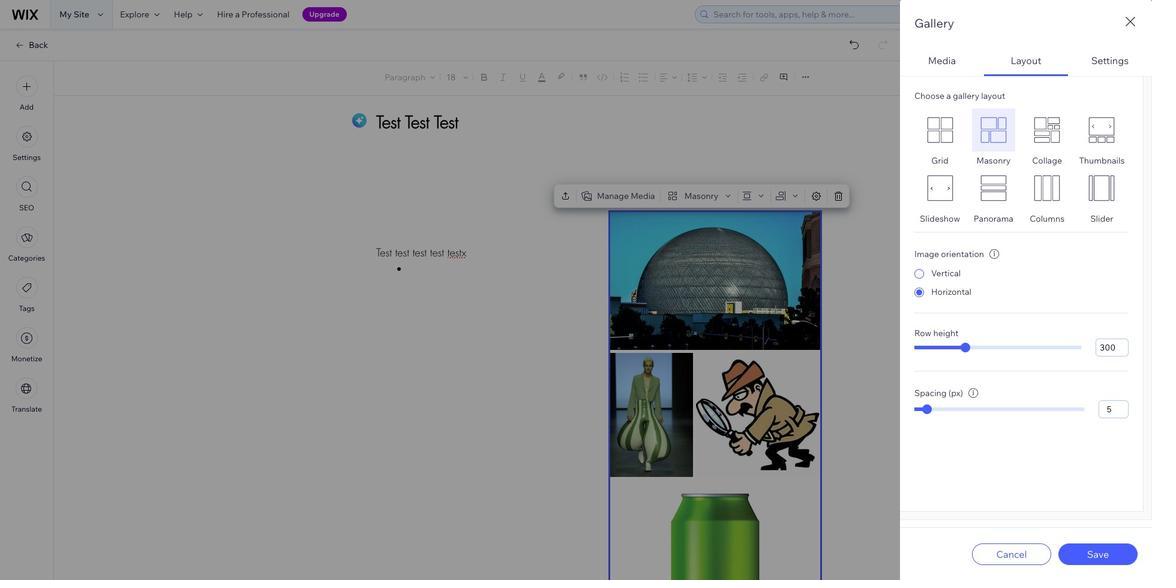 Task type: describe. For each thing, give the bounding box(es) containing it.
media button
[[900, 46, 984, 76]]

columns
[[1030, 214, 1065, 224]]

tab list containing media
[[900, 46, 1152, 521]]

manage
[[597, 191, 629, 202]]

media inside 'button'
[[928, 54, 956, 66]]

my
[[59, 9, 72, 20]]

vertical
[[931, 268, 961, 279]]

cancel button
[[972, 544, 1051, 566]]

spacing
[[915, 388, 947, 399]]

a for gallery
[[946, 91, 951, 101]]

2 test from the left
[[413, 246, 427, 260]]

categories
[[8, 254, 45, 263]]

categories button
[[8, 227, 45, 263]]

list box inside layout tab panel
[[915, 109, 1129, 224]]

my site
[[59, 9, 89, 20]]

testx
[[447, 246, 466, 260]]

(px)
[[949, 388, 963, 399]]

spacing (px)
[[915, 388, 963, 399]]

1 test from the left
[[395, 246, 409, 260]]

paragraph
[[385, 72, 425, 83]]

help
[[174, 9, 192, 20]]

media inside manage media button
[[631, 191, 655, 202]]

layout tab panel
[[900, 76, 1152, 521]]

notes
[[1102, 73, 1125, 84]]

site
[[74, 9, 89, 20]]

gallery
[[953, 91, 979, 101]]

hire a professional
[[217, 9, 290, 20]]

masonry button
[[663, 188, 735, 205]]

translate button
[[11, 378, 42, 414]]

choose a gallery layout
[[915, 91, 1005, 101]]

hire
[[217, 9, 233, 20]]

row height
[[915, 328, 959, 339]]

monetize
[[11, 355, 42, 364]]

grid
[[932, 155, 949, 166]]

test
[[376, 246, 392, 260]]

tags
[[19, 304, 35, 313]]

collage
[[1032, 155, 1062, 166]]

gallery
[[915, 16, 954, 31]]

horizontal
[[931, 287, 972, 298]]

manage media button
[[579, 188, 658, 205]]

add
[[20, 103, 34, 112]]



Task type: locate. For each thing, give the bounding box(es) containing it.
panorama
[[974, 214, 1014, 224]]

masonry inside layout tab panel
[[977, 155, 1011, 166]]

Add a Catchy Title text field
[[376, 111, 807, 133]]

slideshow
[[920, 214, 960, 224]]

settings up "seo" button
[[13, 153, 41, 162]]

0 vertical spatial media
[[928, 54, 956, 66]]

paragraph button
[[382, 69, 437, 86]]

media right manage
[[631, 191, 655, 202]]

masonry inside button
[[685, 191, 719, 202]]

1 vertical spatial media
[[631, 191, 655, 202]]

tags button
[[16, 277, 38, 313]]

0 vertical spatial settings
[[1091, 54, 1129, 66]]

0 horizontal spatial settings button
[[13, 126, 41, 162]]

a inside layout tab panel
[[946, 91, 951, 101]]

1 vertical spatial settings
[[13, 153, 41, 162]]

choose
[[915, 91, 945, 101]]

masonry
[[977, 155, 1011, 166], [685, 191, 719, 202]]

a for professional
[[235, 9, 240, 20]]

list box containing grid
[[915, 109, 1129, 224]]

layout
[[1011, 54, 1041, 66]]

0 horizontal spatial masonry
[[685, 191, 719, 202]]

1 horizontal spatial a
[[946, 91, 951, 101]]

1 vertical spatial settings button
[[13, 126, 41, 162]]

layout
[[981, 91, 1005, 101]]

test test test test testx
[[376, 246, 466, 260]]

image
[[915, 249, 939, 260]]

Search for tools, apps, help & more... field
[[710, 6, 987, 23]]

menu
[[0, 68, 53, 421]]

0 vertical spatial a
[[235, 9, 240, 20]]

explore
[[120, 9, 149, 20]]

notes button
[[1080, 70, 1129, 86]]

1 horizontal spatial media
[[928, 54, 956, 66]]

help button
[[167, 0, 210, 29]]

upgrade button
[[302, 7, 347, 22]]

None range field
[[915, 346, 1081, 350], [915, 408, 1084, 412], [915, 346, 1081, 350], [915, 408, 1084, 412]]

option group inside layout tab panel
[[915, 262, 1129, 299]]

add button
[[16, 76, 38, 112]]

seo button
[[16, 176, 38, 212]]

a left gallery
[[946, 91, 951, 101]]

settings inside menu
[[13, 153, 41, 162]]

1 vertical spatial masonry
[[685, 191, 719, 202]]

1 horizontal spatial settings
[[1091, 54, 1129, 66]]

image orientation
[[915, 249, 984, 260]]

list box
[[915, 109, 1129, 224]]

a
[[235, 9, 240, 20], [946, 91, 951, 101]]

3 test from the left
[[430, 246, 444, 260]]

test
[[395, 246, 409, 260], [413, 246, 427, 260], [430, 246, 444, 260]]

back button
[[14, 40, 48, 50]]

monetize button
[[11, 328, 42, 364]]

2 horizontal spatial test
[[430, 246, 444, 260]]

None number field
[[1096, 339, 1129, 357], [1099, 401, 1129, 419], [1096, 339, 1129, 357], [1099, 401, 1129, 419]]

slider
[[1090, 214, 1113, 224]]

option group
[[915, 262, 1129, 299]]

translate
[[11, 405, 42, 414]]

hire a professional link
[[210, 0, 297, 29]]

professional
[[242, 9, 290, 20]]

layout button
[[984, 46, 1068, 76]]

a inside "hire a professional" link
[[235, 9, 240, 20]]

1 horizontal spatial settings button
[[1068, 46, 1152, 76]]

tab list
[[900, 46, 1152, 521]]

back
[[29, 40, 48, 50]]

1 horizontal spatial masonry
[[977, 155, 1011, 166]]

seo
[[19, 203, 34, 212]]

0 horizontal spatial settings
[[13, 153, 41, 162]]

1 vertical spatial a
[[946, 91, 951, 101]]

upgrade
[[309, 10, 339, 19]]

0 horizontal spatial a
[[235, 9, 240, 20]]

media
[[928, 54, 956, 66], [631, 191, 655, 202]]

0 vertical spatial settings button
[[1068, 46, 1152, 76]]

a right hire on the top left
[[235, 9, 240, 20]]

thumbnails
[[1079, 155, 1125, 166]]

1 horizontal spatial test
[[413, 246, 427, 260]]

media up choose
[[928, 54, 956, 66]]

settings
[[1091, 54, 1129, 66], [13, 153, 41, 162]]

settings button
[[1068, 46, 1152, 76], [13, 126, 41, 162]]

manage media
[[597, 191, 655, 202]]

0 horizontal spatial test
[[395, 246, 409, 260]]

settings up notes
[[1091, 54, 1129, 66]]

height
[[933, 328, 959, 339]]

menu containing add
[[0, 68, 53, 421]]

save
[[1087, 549, 1109, 561]]

cancel
[[996, 549, 1027, 561]]

row
[[915, 328, 932, 339]]

option group containing vertical
[[915, 262, 1129, 299]]

0 horizontal spatial media
[[631, 191, 655, 202]]

0 vertical spatial masonry
[[977, 155, 1011, 166]]

save button
[[1059, 544, 1138, 566]]

settings inside 'settings' button
[[1091, 54, 1129, 66]]

orientation
[[941, 249, 984, 260]]



Task type: vqa. For each thing, say whether or not it's contained in the screenshot.
Back button
yes



